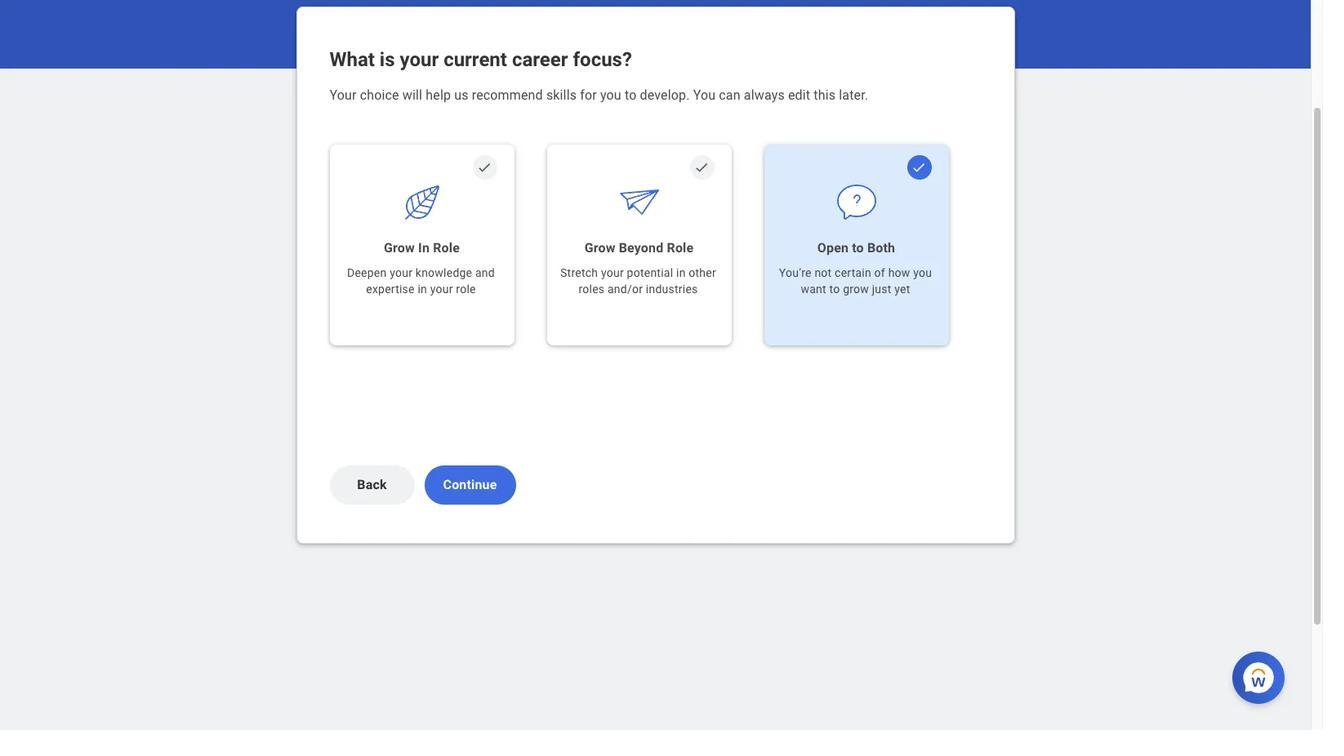 Task type: vqa. For each thing, say whether or not it's contained in the screenshot.
not
yes



Task type: describe. For each thing, give the bounding box(es) containing it.
what is your current career focus?
[[330, 48, 632, 71]]

open
[[818, 240, 849, 256]]

develop.
[[640, 87, 690, 103]]

can
[[719, 87, 741, 103]]

what
[[330, 48, 375, 71]]

beyond
[[619, 240, 664, 256]]

your choice will help us recommend skills for you to develop. you can always edit this later.
[[330, 87, 869, 103]]

your inside stretch your potential in other roles and/or industries
[[601, 266, 624, 279]]

always
[[744, 87, 785, 103]]

grow for grow in role
[[384, 240, 415, 256]]

role for grow beyond role
[[667, 240, 694, 256]]

potential
[[627, 266, 673, 279]]

how
[[889, 266, 911, 279]]

expertise
[[366, 283, 415, 296]]

us
[[454, 87, 469, 103]]

other
[[689, 266, 716, 279]]

will
[[403, 87, 423, 103]]

check image
[[477, 160, 493, 175]]

role for grow in role
[[433, 240, 460, 256]]

this
[[814, 87, 836, 103]]

your down knowledge
[[430, 283, 453, 296]]

for
[[580, 87, 597, 103]]

want
[[801, 283, 827, 296]]

recommend
[[472, 87, 543, 103]]

of
[[875, 266, 886, 279]]

role
[[456, 283, 476, 296]]

grow in role
[[384, 240, 460, 256]]

stretch your potential in other roles and/or industries
[[560, 266, 716, 296]]

your
[[330, 87, 357, 103]]

your right 'is' on the left of the page
[[400, 48, 439, 71]]

in
[[418, 240, 430, 256]]

0 vertical spatial to
[[625, 87, 637, 103]]

both
[[868, 240, 896, 256]]

deepen
[[347, 266, 387, 279]]



Task type: locate. For each thing, give the bounding box(es) containing it.
and/or
[[608, 283, 643, 296]]

your
[[400, 48, 439, 71], [390, 266, 413, 279], [601, 266, 624, 279], [430, 283, 453, 296]]

knowledge
[[416, 266, 472, 279]]

grow beyond role
[[585, 240, 694, 256]]

to inside you're not certain of how you want to grow just yet
[[830, 283, 840, 296]]

not
[[815, 266, 832, 279]]

to down not
[[830, 283, 840, 296]]

you
[[600, 87, 622, 103], [914, 266, 932, 279]]

is
[[380, 48, 395, 71]]

just
[[872, 283, 892, 296]]

edit
[[788, 87, 811, 103]]

1 vertical spatial to
[[852, 240, 864, 256]]

1 horizontal spatial in
[[676, 266, 686, 279]]

0 horizontal spatial grow
[[384, 240, 415, 256]]

roles
[[579, 283, 605, 296]]

0 horizontal spatial you
[[600, 87, 622, 103]]

in inside stretch your potential in other roles and/or industries
[[676, 266, 686, 279]]

0 horizontal spatial in
[[418, 283, 427, 296]]

in inside deepen your knowledge and expertise in your role
[[418, 283, 427, 296]]

role up "other" on the right of page
[[667, 240, 694, 256]]

in down knowledge
[[418, 283, 427, 296]]

your up and/or
[[601, 266, 624, 279]]

role right in
[[433, 240, 460, 256]]

1 check image from the left
[[695, 160, 710, 175]]

you
[[693, 87, 716, 103]]

yet
[[895, 283, 911, 296]]

your up 'expertise'
[[390, 266, 413, 279]]

you're not certain of how you want to grow just yet
[[779, 266, 932, 296]]

choice
[[360, 87, 399, 103]]

0 vertical spatial you
[[600, 87, 622, 103]]

grow
[[384, 240, 415, 256], [585, 240, 616, 256]]

continue
[[443, 477, 497, 493]]

2 vertical spatial to
[[830, 283, 840, 296]]

grow up "stretch"
[[585, 240, 616, 256]]

help
[[426, 87, 451, 103]]

you right for
[[600, 87, 622, 103]]

check image for open to both
[[912, 160, 927, 175]]

1 vertical spatial you
[[914, 266, 932, 279]]

grow for grow beyond role
[[585, 240, 616, 256]]

you inside you're not certain of how you want to grow just yet
[[914, 266, 932, 279]]

grow left in
[[384, 240, 415, 256]]

you're
[[779, 266, 812, 279]]

stretch
[[560, 266, 598, 279]]

2 role from the left
[[667, 240, 694, 256]]

back
[[357, 477, 387, 493]]

1 role from the left
[[433, 240, 460, 256]]

career
[[512, 48, 568, 71]]

2 grow from the left
[[585, 240, 616, 256]]

continue button
[[424, 466, 516, 505]]

you right how
[[914, 266, 932, 279]]

2 horizontal spatial to
[[852, 240, 864, 256]]

0 vertical spatial in
[[676, 266, 686, 279]]

and
[[475, 266, 495, 279]]

0 horizontal spatial check image
[[695, 160, 710, 175]]

skills
[[546, 87, 577, 103]]

open to both
[[818, 240, 896, 256]]

1 horizontal spatial you
[[914, 266, 932, 279]]

deepen your knowledge and expertise in your role
[[347, 266, 495, 296]]

to left both
[[852, 240, 864, 256]]

in up industries
[[676, 266, 686, 279]]

focus?
[[573, 48, 632, 71]]

later.
[[839, 87, 869, 103]]

back button
[[330, 466, 415, 505]]

1 horizontal spatial role
[[667, 240, 694, 256]]

1 horizontal spatial to
[[830, 283, 840, 296]]

current
[[444, 48, 507, 71]]

2 check image from the left
[[912, 160, 927, 175]]

0 horizontal spatial role
[[433, 240, 460, 256]]

1 grow from the left
[[384, 240, 415, 256]]

grow
[[843, 283, 869, 296]]

0 horizontal spatial to
[[625, 87, 637, 103]]

1 vertical spatial in
[[418, 283, 427, 296]]

check image for grow beyond role
[[695, 160, 710, 175]]

in
[[676, 266, 686, 279], [418, 283, 427, 296]]

to left develop.
[[625, 87, 637, 103]]

1 horizontal spatial check image
[[912, 160, 927, 175]]

certain
[[835, 266, 872, 279]]

1 horizontal spatial grow
[[585, 240, 616, 256]]

to
[[625, 87, 637, 103], [852, 240, 864, 256], [830, 283, 840, 296]]

industries
[[646, 283, 698, 296]]

check image
[[695, 160, 710, 175], [912, 160, 927, 175]]

role
[[433, 240, 460, 256], [667, 240, 694, 256]]



